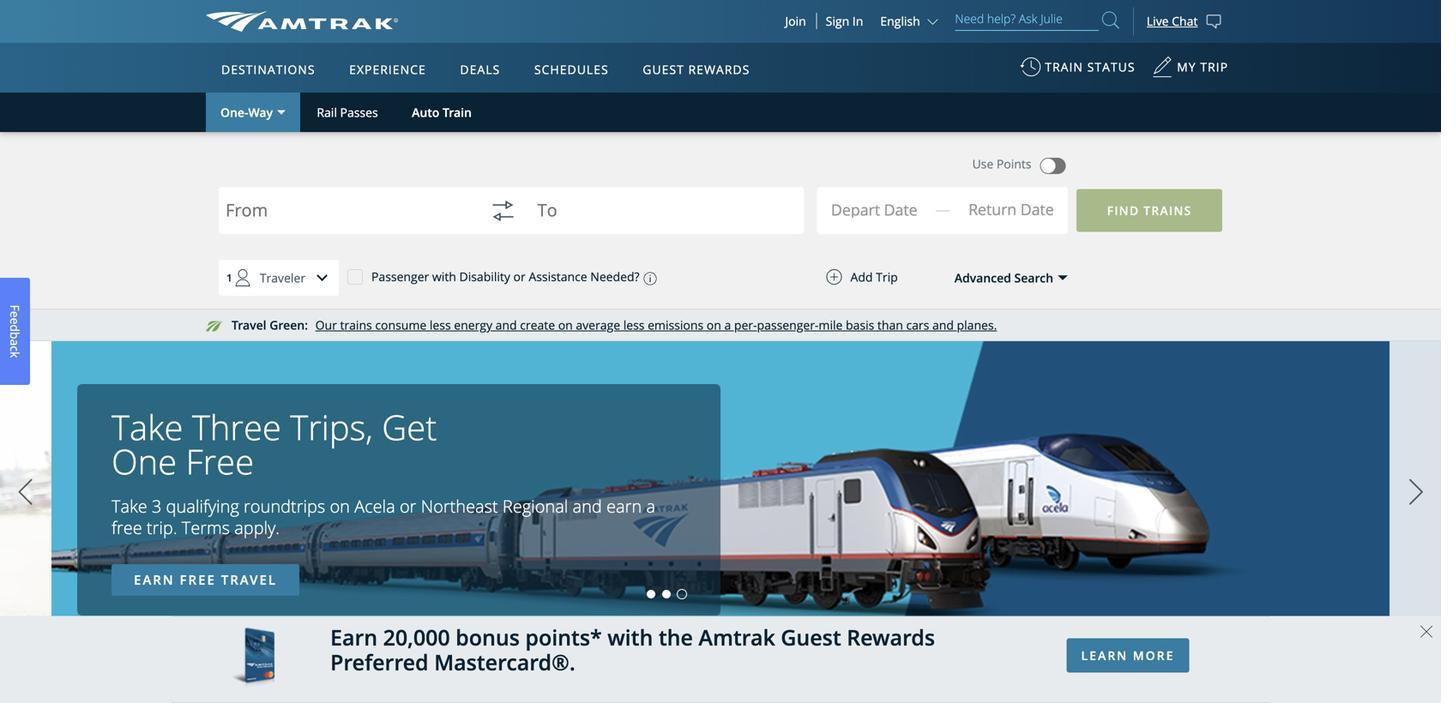 Task type: locate. For each thing, give the bounding box(es) containing it.
slide 1 tab
[[647, 590, 656, 599]]

sign in
[[826, 13, 863, 29]]

deals
[[460, 61, 500, 78]]

bonus
[[456, 623, 520, 653]]

one
[[112, 438, 177, 485]]

previous image
[[12, 471, 38, 514]]

1 horizontal spatial and
[[573, 495, 602, 518]]

1 horizontal spatial a
[[646, 495, 655, 518]]

way
[[248, 104, 273, 120]]

assistance
[[529, 269, 587, 285]]

0 horizontal spatial rewards
[[689, 61, 750, 78]]

on right create
[[558, 317, 573, 333]]

auto train
[[412, 104, 472, 120]]

amtrak image
[[206, 11, 398, 32]]

0 horizontal spatial a
[[7, 339, 23, 346]]

on
[[558, 317, 573, 333], [707, 317, 721, 333], [330, 495, 350, 518]]

use
[[973, 156, 994, 172]]

1 horizontal spatial with
[[608, 623, 653, 653]]

2 horizontal spatial and
[[933, 317, 954, 333]]

application inside banner
[[270, 143, 682, 383]]

3
[[152, 495, 162, 518]]

english
[[881, 13, 920, 29]]

and
[[496, 317, 517, 333], [933, 317, 954, 333], [573, 495, 602, 518]]

earn
[[607, 495, 642, 518]]

2 take from the top
[[112, 495, 147, 518]]

2 horizontal spatial a
[[725, 317, 731, 333]]

1 horizontal spatial rewards
[[847, 623, 935, 653]]

three
[[192, 404, 281, 450]]

use points
[[973, 156, 1032, 172]]

take inside "take 3 qualifying roundtrips on acela or northeast regional and earn a free trip. terms apply."
[[112, 495, 147, 518]]

return date
[[969, 199, 1054, 220]]

take 3 qualifying roundtrips on acela or northeast regional and earn a free trip. terms apply.
[[112, 495, 655, 540]]

date
[[1021, 199, 1054, 220]]

or right acela
[[400, 495, 417, 518]]

trains
[[340, 317, 372, 333]]

experience
[[349, 61, 426, 78]]

schedules
[[534, 61, 609, 78]]

my trip button
[[1152, 51, 1229, 93]]

1 e from the top
[[7, 311, 23, 318]]

train status link
[[1020, 51, 1136, 93]]

take up "3"
[[112, 404, 183, 450]]

take
[[112, 404, 183, 450], [112, 495, 147, 518]]

rewards inside guest rewards popup button
[[689, 61, 750, 78]]

take inside take three trips, get one free
[[112, 404, 183, 450]]

none field 'from'
[[226, 190, 469, 246]]

return
[[969, 199, 1017, 220]]

on left per-
[[707, 317, 721, 333]]

earn
[[330, 623, 378, 653]]

acela
[[354, 495, 395, 518]]

e down the f
[[7, 318, 23, 325]]

k
[[7, 352, 23, 358]]

travel
[[232, 317, 266, 333]]

2 less from the left
[[623, 317, 645, 333]]

or right disability
[[514, 269, 526, 285]]

our trains consume less energy and create on average less emissions on a per-passenger-mile basis than cars and planes. link
[[315, 317, 997, 333]]

and left earn
[[573, 495, 602, 518]]

none field to
[[537, 190, 780, 246]]

a right earn
[[646, 495, 655, 518]]

application
[[270, 143, 682, 383]]

1 vertical spatial or
[[400, 495, 417, 518]]

free
[[180, 571, 216, 589]]

or inside "take 3 qualifying roundtrips on acela or northeast regional and earn a free trip. terms apply."
[[400, 495, 417, 518]]

mile
[[819, 317, 843, 333]]

cars
[[906, 317, 929, 333]]

with left disability
[[432, 269, 456, 285]]

2 vertical spatial a
[[646, 495, 655, 518]]

search
[[1015, 270, 1054, 286]]

rewards
[[689, 61, 750, 78], [847, 623, 935, 653]]

slide 3 tab
[[678, 590, 686, 599]]

take left "3"
[[112, 495, 147, 518]]

0 vertical spatial rewards
[[689, 61, 750, 78]]

1 vertical spatial with
[[608, 623, 653, 653]]

e up d
[[7, 311, 23, 318]]

click to add the number travelers and discount types image
[[305, 261, 340, 295]]

1 horizontal spatial less
[[623, 317, 645, 333]]

the
[[659, 623, 693, 653]]

deals button
[[453, 45, 507, 94]]

switch departure and arrival stations. image
[[482, 190, 524, 232]]

2 horizontal spatial on
[[707, 317, 721, 333]]

less left energy
[[430, 317, 451, 333]]

status
[[1088, 59, 1136, 75]]

destinations
[[221, 61, 315, 78]]

on left acela
[[330, 495, 350, 518]]

a
[[725, 317, 731, 333], [7, 339, 23, 346], [646, 495, 655, 518]]

amtrak guest rewards preferred mastercard image
[[232, 628, 275, 692]]

0 vertical spatial or
[[514, 269, 526, 285]]

qualifying
[[166, 495, 239, 518]]

0 horizontal spatial with
[[432, 269, 456, 285]]

1 vertical spatial guest
[[781, 623, 841, 653]]

1 horizontal spatial guest
[[781, 623, 841, 653]]

0 vertical spatial a
[[725, 317, 731, 333]]

search icon image
[[1102, 8, 1120, 32]]

train
[[1045, 59, 1084, 75]]

None field
[[226, 190, 469, 246], [537, 190, 780, 246], [834, 191, 953, 234], [834, 191, 953, 234]]

travel green: our trains consume less energy and create on average less emissions on a per-passenger-mile basis than cars and planes.
[[232, 317, 997, 333]]

add
[[851, 269, 873, 285]]

or
[[514, 269, 526, 285], [400, 495, 417, 518]]

earn 20,000 bonus points* with the amtrak guest rewards preferred mastercard®.
[[330, 623, 935, 677]]

our
[[315, 317, 337, 333]]

less right average
[[623, 317, 645, 333]]

add trip
[[851, 269, 898, 285]]

get
[[382, 404, 437, 450]]

energy
[[454, 317, 492, 333]]

Passenger with Disability or Assistance Needed? checkbox
[[347, 269, 363, 284]]

guest inside earn 20,000 bonus points* with the amtrak guest rewards preferred mastercard®.
[[781, 623, 841, 653]]

a up k
[[7, 339, 23, 346]]

1 vertical spatial take
[[112, 495, 147, 518]]

a left per-
[[725, 317, 731, 333]]

live
[[1147, 13, 1169, 29]]

0 horizontal spatial guest
[[643, 61, 685, 78]]

next image
[[1404, 471, 1429, 514]]

1 vertical spatial a
[[7, 339, 23, 346]]

in
[[853, 13, 863, 29]]

preferred
[[330, 648, 429, 677]]

0 horizontal spatial on
[[330, 495, 350, 518]]

0 vertical spatial take
[[112, 404, 183, 450]]

1 vertical spatial rewards
[[847, 623, 935, 653]]

with inside earn 20,000 bonus points* with the amtrak guest rewards preferred mastercard®.
[[608, 623, 653, 653]]

amtrak sustains leaf icon image
[[206, 321, 223, 332]]

banner
[[0, 0, 1441, 396]]

0 horizontal spatial less
[[430, 317, 451, 333]]

sign
[[826, 13, 850, 29]]

advanced search button
[[920, 261, 1069, 295]]

f
[[7, 305, 23, 311]]

and right cars
[[933, 317, 954, 333]]

0 horizontal spatial or
[[400, 495, 417, 518]]

0 vertical spatial guest
[[643, 61, 685, 78]]

1 take from the top
[[112, 404, 183, 450]]

To text field
[[537, 201, 780, 225]]

c
[[7, 346, 23, 352]]

0 vertical spatial with
[[432, 269, 456, 285]]

with left the the
[[608, 623, 653, 653]]

take three trips, get one free
[[112, 404, 437, 485]]

with
[[432, 269, 456, 285], [608, 623, 653, 653]]

1 less from the left
[[430, 317, 451, 333]]

a inside button
[[7, 339, 23, 346]]

and left create
[[496, 317, 517, 333]]



Task type: vqa. For each thing, say whether or not it's contained in the screenshot.
Auto Train link
yes



Task type: describe. For each thing, give the bounding box(es) containing it.
train status
[[1045, 59, 1136, 75]]

join button
[[775, 13, 817, 29]]

my
[[1177, 59, 1197, 75]]

20,000
[[383, 623, 450, 653]]

passenger-
[[757, 317, 819, 333]]

free
[[186, 438, 254, 485]]

regional
[[503, 495, 568, 518]]

more information about accessible travel requests. image
[[640, 272, 657, 285]]

a inside "take 3 qualifying roundtrips on acela or northeast regional and earn a free trip. terms apply."
[[646, 495, 655, 518]]

live chat button
[[1133, 0, 1236, 43]]

passes
[[340, 104, 378, 121]]

learn more
[[1082, 648, 1175, 664]]

choose a slide to display tab list
[[0, 590, 690, 599]]

my trip
[[1177, 59, 1229, 75]]

basis
[[846, 317, 875, 333]]

guest inside popup button
[[643, 61, 685, 78]]

rewards inside earn 20,000 bonus points* with the amtrak guest rewards preferred mastercard®.
[[847, 623, 935, 653]]

1 horizontal spatial on
[[558, 317, 573, 333]]

b
[[7, 332, 23, 339]]

points
[[997, 156, 1032, 172]]

rail passes
[[317, 104, 378, 121]]

green:
[[270, 317, 308, 333]]

f e e d b a c k button
[[0, 278, 30, 385]]

learn
[[1082, 648, 1128, 664]]

mastercard®.
[[434, 648, 575, 677]]

earn free travel
[[134, 571, 277, 589]]

open image
[[1058, 275, 1068, 281]]

trips,
[[290, 404, 373, 450]]

roundtrips
[[244, 495, 325, 518]]

return date button
[[954, 192, 1068, 235]]

1 horizontal spatial or
[[514, 269, 526, 285]]

planes.
[[957, 317, 997, 333]]

join
[[785, 13, 806, 29]]

passenger with disability or assistance needed?
[[372, 269, 640, 285]]

2 e from the top
[[7, 318, 23, 325]]

Please enter your search item search field
[[955, 9, 1099, 31]]

passenger image
[[225, 261, 260, 295]]

consume
[[375, 317, 427, 333]]

passenger
[[372, 269, 429, 285]]

than
[[878, 317, 903, 333]]

earn free travel link
[[112, 565, 299, 596]]

apply.
[[234, 516, 280, 540]]

more
[[1133, 648, 1175, 664]]

slide 2 tab
[[662, 590, 671, 599]]

take for take 3 qualifying roundtrips on acela or northeast regional and earn a free trip. terms apply.
[[112, 495, 147, 518]]

one-way button
[[206, 93, 300, 132]]

earn
[[134, 571, 175, 589]]

rail
[[317, 104, 337, 121]]

regions map image
[[270, 143, 682, 383]]

d
[[7, 325, 23, 332]]

f e e d b a c k
[[7, 305, 23, 358]]

chat
[[1172, 13, 1198, 29]]

on inside "take 3 qualifying roundtrips on acela or northeast regional and earn a free trip. terms apply."
[[330, 495, 350, 518]]

destinations button
[[214, 45, 322, 94]]

rail passes button
[[300, 93, 395, 132]]

per-
[[734, 317, 757, 333]]

traveler
[[260, 270, 305, 286]]

sign in button
[[826, 13, 863, 29]]

free
[[112, 516, 142, 540]]

auto
[[412, 104, 440, 120]]

guest rewards button
[[636, 45, 757, 94]]

trip
[[1201, 59, 1229, 75]]

english button
[[881, 13, 942, 29]]

banner containing join
[[0, 0, 1441, 396]]

plus icon image
[[827, 269, 842, 285]]

advanced
[[955, 270, 1011, 286]]

live chat
[[1147, 13, 1198, 29]]

advanced search
[[955, 270, 1054, 286]]

one-way
[[220, 104, 273, 120]]

create
[[520, 317, 555, 333]]

0 horizontal spatial and
[[496, 317, 517, 333]]

and inside "take 3 qualifying roundtrips on acela or northeast regional and earn a free trip. terms apply."
[[573, 495, 602, 518]]

emissions
[[648, 317, 704, 333]]

train
[[443, 104, 472, 120]]

terms
[[182, 516, 230, 540]]

take for take three trips, get one free
[[112, 404, 183, 450]]

From text field
[[226, 201, 469, 225]]

learn more link
[[1067, 639, 1190, 673]]

travel
[[221, 571, 277, 589]]

trip
[[876, 269, 898, 285]]

experience button
[[342, 45, 433, 94]]

points*
[[525, 623, 602, 653]]

amtrak
[[699, 623, 775, 653]]

disability
[[459, 269, 510, 285]]

select caret image
[[277, 110, 286, 115]]

trip.
[[147, 516, 177, 540]]

one-
[[220, 104, 248, 120]]

guest rewards
[[643, 61, 750, 78]]

northeast
[[421, 495, 498, 518]]



